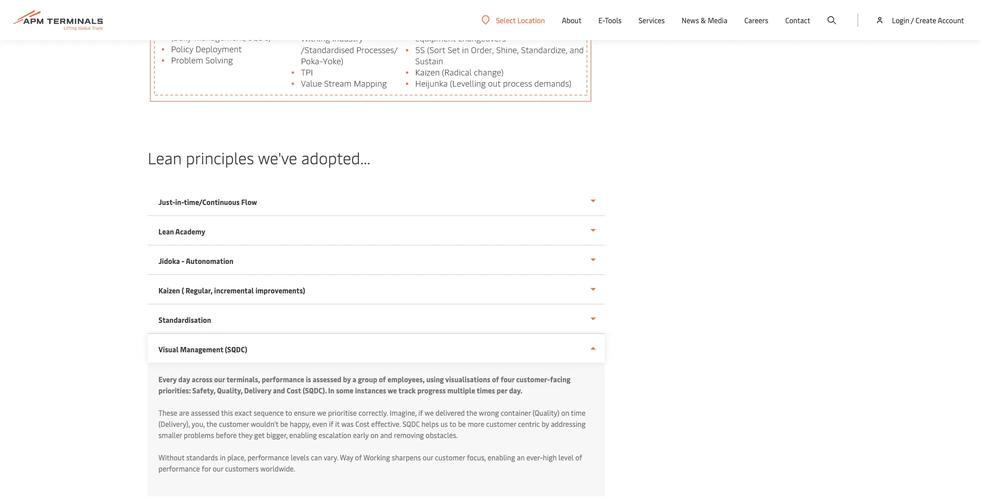 Task type: locate. For each thing, give the bounding box(es) containing it.
1 horizontal spatial the
[[467, 408, 477, 418]]

times
[[477, 385, 495, 395]]

lean up just-
[[148, 146, 182, 168]]

sqdc
[[403, 419, 420, 429]]

the up more
[[467, 408, 477, 418]]

customer down 'wrong'
[[486, 419, 516, 429]]

track
[[399, 385, 416, 395]]

worldwide.
[[261, 464, 295, 473]]

0 horizontal spatial enabling
[[289, 430, 317, 440]]

0 vertical spatial lean
[[148, 146, 182, 168]]

if up helps
[[419, 408, 423, 418]]

performance up worldwide. at left bottom
[[248, 452, 289, 462]]

0 horizontal spatial if
[[329, 419, 334, 429]]

by inside every day across our terminals, performance is assessed by a group of employees, using visualisations of four customer-facing priorities:
[[343, 374, 351, 384]]

regular,
[[186, 285, 213, 295]]

0 vertical spatial and
[[273, 385, 285, 395]]

0 horizontal spatial assessed
[[191, 408, 220, 418]]

0 vertical spatial on
[[562, 408, 570, 418]]

of right group at left bottom
[[379, 374, 386, 384]]

visualisations
[[445, 374, 491, 384]]

performance down without
[[159, 464, 200, 473]]

1 vertical spatial the
[[207, 419, 217, 429]]

1 be from the left
[[280, 419, 288, 429]]

and left c
[[273, 385, 285, 395]]

priorities:
[[159, 385, 191, 395]]

1 vertical spatial on
[[371, 430, 379, 440]]

and
[[273, 385, 285, 395], [380, 430, 392, 440]]

2 horizontal spatial customer
[[486, 419, 516, 429]]

1 horizontal spatial if
[[419, 408, 423, 418]]

1 horizontal spatial be
[[458, 419, 466, 429]]

0 vertical spatial assessed
[[313, 374, 342, 384]]

1 horizontal spatial enabling
[[488, 452, 515, 462]]

by down '(quality)'
[[542, 419, 549, 429]]

escalation
[[319, 430, 351, 440]]

in-
[[175, 197, 184, 207]]

group
[[358, 374, 377, 384]]

elivery
[[249, 385, 271, 395]]

was cost
[[341, 419, 370, 429]]

across
[[192, 374, 213, 384]]

we up helps
[[425, 408, 434, 418]]

be up bigger,
[[280, 419, 288, 429]]

0 horizontal spatial customer
[[219, 419, 249, 429]]

the
[[467, 408, 477, 418], [207, 419, 217, 429]]

of right level
[[576, 452, 582, 462]]

we up even
[[317, 408, 326, 418]]

ensure
[[294, 408, 316, 418]]

if left it
[[329, 419, 334, 429]]

is
[[306, 374, 311, 384]]

0 horizontal spatial and
[[273, 385, 285, 395]]

account
[[938, 15, 965, 25]]

standardisation
[[159, 315, 211, 325]]

our inside every day across our terminals, performance is assessed by a group of employees, using visualisations of four customer-facing priorities:
[[214, 374, 225, 384]]

lean inside dropdown button
[[159, 226, 174, 236]]

to
[[285, 408, 292, 418], [450, 419, 456, 429]]

every day across our terminals, performance is assessed by a group of employees, using visualisations of four customer-facing priorities:
[[159, 374, 571, 395]]

assessed up (sqdc). in
[[313, 374, 342, 384]]

s afety, q uality, d elivery and c ost (sqdc). in some instances we track progress multiple times per day.
[[192, 385, 523, 395]]

visual
[[159, 344, 179, 354]]

enabling left an
[[488, 452, 515, 462]]

0 horizontal spatial by
[[343, 374, 351, 384]]

ever-
[[527, 452, 543, 462]]

levels
[[291, 452, 309, 462]]

without
[[159, 452, 185, 462]]

just-
[[159, 197, 175, 207]]

1 horizontal spatial to
[[450, 419, 456, 429]]

1 vertical spatial if
[[329, 419, 334, 429]]

jidoka - autonomation button
[[148, 246, 605, 275]]

1 horizontal spatial on
[[562, 408, 570, 418]]

2 vertical spatial performance
[[159, 464, 200, 473]]

1 vertical spatial by
[[542, 419, 549, 429]]

our
[[214, 374, 225, 384], [423, 452, 433, 462], [213, 464, 223, 473]]

time
[[571, 408, 586, 418]]

lean academy
[[159, 226, 205, 236]]

1 vertical spatial and
[[380, 430, 392, 440]]

the right you,
[[207, 419, 217, 429]]

centric
[[518, 419, 540, 429]]

enabling inside these are assessed this exact sequence to ensure we prioritise correctly. imagine, if we delivered the wrong container (quality) on time (delivery), you, the customer wouldn't be happy, even if it was cost effective. sqdc helps us to be more customer centric by addressing smaller problems before they get bigger, enabling escalation early on and removing obstacles.
[[289, 430, 317, 440]]

be left more
[[458, 419, 466, 429]]

we
[[388, 385, 397, 395], [317, 408, 326, 418], [425, 408, 434, 418]]

of
[[379, 374, 386, 384], [492, 374, 499, 384], [355, 452, 362, 462], [576, 452, 582, 462]]

e-
[[599, 15, 605, 25]]

container
[[501, 408, 531, 418]]

0 vertical spatial by
[[343, 374, 351, 384]]

just-in-time/continuous flow button
[[148, 187, 605, 216]]

1 horizontal spatial assessed
[[313, 374, 342, 384]]

performance up c
[[262, 374, 304, 384]]

on
[[562, 408, 570, 418], [371, 430, 379, 440]]

you,
[[192, 419, 205, 429]]

jidoka
[[159, 256, 180, 266]]

standards
[[186, 452, 218, 462]]

this
[[221, 408, 233, 418]]

of left four
[[492, 374, 499, 384]]

standardisation button
[[148, 305, 605, 334]]

customer down obstacles.
[[435, 452, 465, 462]]

0 vertical spatial the
[[467, 408, 477, 418]]

1 vertical spatial performance
[[248, 452, 289, 462]]

our right sharpens
[[423, 452, 433, 462]]

and inside these are assessed this exact sequence to ensure we prioritise correctly. imagine, if we delivered the wrong container (quality) on time (delivery), you, the customer wouldn't be happy, even if it was cost effective. sqdc helps us to be more customer centric by addressing smaller problems before they get bigger, enabling escalation early on and removing obstacles.
[[380, 430, 392, 440]]

lean principles we've adopted...
[[148, 146, 371, 168]]

to up "happy,"
[[285, 408, 292, 418]]

0 vertical spatial to
[[285, 408, 292, 418]]

lean academy button
[[148, 216, 605, 246]]

wrong
[[479, 408, 499, 418]]

1 vertical spatial enabling
[[488, 452, 515, 462]]

0 vertical spatial enabling
[[289, 430, 317, 440]]

just-in-time/continuous flow
[[159, 197, 257, 207]]

customer down this
[[219, 419, 249, 429]]

assessed up you,
[[191, 408, 220, 418]]

0 vertical spatial performance
[[262, 374, 304, 384]]

1 horizontal spatial and
[[380, 430, 392, 440]]

prioritise
[[328, 408, 357, 418]]

(sqdc)
[[225, 344, 247, 354]]

by
[[343, 374, 351, 384], [542, 419, 549, 429]]

we left track
[[388, 385, 397, 395]]

progress
[[417, 385, 446, 395]]

0 horizontal spatial the
[[207, 419, 217, 429]]

1 horizontal spatial by
[[542, 419, 549, 429]]

autonomation
[[186, 256, 234, 266]]

to right us
[[450, 419, 456, 429]]

1 vertical spatial assessed
[[191, 408, 220, 418]]

careers button
[[745, 0, 769, 40]]

on up addressing
[[562, 408, 570, 418]]

enabling down "happy,"
[[289, 430, 317, 440]]

media
[[708, 15, 728, 25]]

(delivery),
[[159, 419, 190, 429]]

they
[[238, 430, 253, 440]]

&
[[701, 15, 706, 25]]

by left a
[[343, 374, 351, 384]]

our up q
[[214, 374, 225, 384]]

lean left academy
[[159, 226, 174, 236]]

happy,
[[290, 419, 311, 429]]

assessed
[[313, 374, 342, 384], [191, 408, 220, 418]]

select location button
[[482, 15, 545, 25]]

0 horizontal spatial be
[[280, 419, 288, 429]]

before
[[216, 430, 237, 440]]

and down the effective.
[[380, 430, 392, 440]]

q
[[217, 385, 222, 395]]

facing
[[550, 374, 571, 384]]

1 vertical spatial lean
[[159, 226, 174, 236]]

1 horizontal spatial customer
[[435, 452, 465, 462]]

on right early
[[371, 430, 379, 440]]

login / create account link
[[876, 0, 965, 40]]

0 vertical spatial our
[[214, 374, 225, 384]]

kaizen ( regular, incremental improvements) button
[[148, 275, 605, 305]]

enabling inside without standards in place, performance levels can vary. way of working sharpens our customer focus, enabling an ever-high level of performance for our customers worldwide.
[[488, 452, 515, 462]]

improvements)
[[256, 285, 305, 295]]

our right for
[[213, 464, 223, 473]]

by inside these are assessed this exact sequence to ensure we prioritise correctly. imagine, if we delivered the wrong container (quality) on time (delivery), you, the customer wouldn't be happy, even if it was cost effective. sqdc helps us to be more customer centric by addressing smaller problems before they get bigger, enabling escalation early on and removing obstacles.
[[542, 419, 549, 429]]

these are assessed this exact sequence to ensure we prioritise correctly. imagine, if we delivered the wrong container (quality) on time (delivery), you, the customer wouldn't be happy, even if it was cost effective. sqdc helps us to be more customer centric by addressing smaller problems before they get bigger, enabling escalation early on and removing obstacles.
[[159, 408, 586, 440]]

principles
[[186, 146, 254, 168]]

every
[[159, 374, 177, 384]]



Task type: describe. For each thing, give the bounding box(es) containing it.
correctly.
[[359, 408, 388, 418]]

working
[[364, 452, 390, 462]]

s
[[192, 385, 196, 395]]

we've
[[258, 146, 297, 168]]

time/continuous
[[184, 197, 240, 207]]

location
[[518, 15, 545, 25]]

uality,
[[222, 385, 243, 395]]

wow house image
[[148, 0, 593, 104]]

contact
[[786, 15, 811, 25]]

way
[[340, 452, 353, 462]]

flow
[[241, 197, 257, 207]]

assessed inside every day across our terminals, performance is assessed by a group of employees, using visualisations of four customer-facing priorities:
[[313, 374, 342, 384]]

create
[[916, 15, 937, 25]]

multiple
[[448, 385, 475, 395]]

2 be from the left
[[458, 419, 466, 429]]

news & media button
[[682, 0, 728, 40]]

removing
[[394, 430, 424, 440]]

(sqdc). in
[[303, 385, 335, 395]]

1 vertical spatial to
[[450, 419, 456, 429]]

day.
[[509, 385, 523, 395]]

these
[[159, 408, 177, 418]]

can
[[311, 452, 322, 462]]

incremental
[[214, 285, 254, 295]]

management
[[180, 344, 223, 354]]

even
[[312, 419, 327, 429]]

delivered
[[436, 408, 465, 418]]

place,
[[227, 452, 246, 462]]

some
[[336, 385, 354, 395]]

a
[[353, 374, 356, 384]]

e-tools button
[[599, 0, 622, 40]]

per
[[497, 385, 508, 395]]

select location
[[496, 15, 545, 25]]

more
[[468, 419, 485, 429]]

0 vertical spatial if
[[419, 408, 423, 418]]

services button
[[639, 0, 665, 40]]

visual management (sqdc)
[[159, 344, 247, 354]]

2 vertical spatial our
[[213, 464, 223, 473]]

imagine,
[[390, 408, 417, 418]]

sequence
[[254, 408, 284, 418]]

kaizen
[[159, 285, 180, 295]]

lean for lean principles we've adopted...
[[148, 146, 182, 168]]

adopted...
[[301, 146, 371, 168]]

select
[[496, 15, 516, 25]]

visual management (sqdc) element
[[148, 363, 605, 497]]

contact button
[[786, 0, 811, 40]]

kaizen ( regular, incremental improvements)
[[159, 285, 305, 295]]

academy
[[175, 226, 205, 236]]

1 vertical spatial our
[[423, 452, 433, 462]]

us
[[441, 419, 448, 429]]

vary.
[[324, 452, 338, 462]]

e-tools
[[599, 15, 622, 25]]

without standards in place, performance levels can vary. way of working sharpens our customer focus, enabling an ever-high level of performance for our customers worldwide.
[[159, 452, 582, 473]]

0 horizontal spatial on
[[371, 430, 379, 440]]

/
[[911, 15, 914, 25]]

are
[[179, 408, 189, 418]]

2 horizontal spatial we
[[425, 408, 434, 418]]

exact
[[235, 408, 252, 418]]

1 horizontal spatial we
[[388, 385, 397, 395]]

helps
[[422, 419, 439, 429]]

of right way at the bottom
[[355, 452, 362, 462]]

customer inside without standards in place, performance levels can vary. way of working sharpens our customer focus, enabling an ever-high level of performance for our customers worldwide.
[[435, 452, 465, 462]]

employees,
[[388, 374, 425, 384]]

ost
[[291, 385, 301, 395]]

(quality)
[[533, 408, 560, 418]]

it
[[335, 419, 340, 429]]

login / create account
[[892, 15, 965, 25]]

focus,
[[467, 452, 486, 462]]

-
[[182, 256, 185, 266]]

in
[[220, 452, 226, 462]]

instances
[[355, 385, 386, 395]]

about
[[562, 15, 582, 25]]

0 horizontal spatial to
[[285, 408, 292, 418]]

news
[[682, 15, 699, 25]]

obstacles.
[[426, 430, 458, 440]]

bigger,
[[266, 430, 288, 440]]

d
[[244, 385, 249, 395]]

careers
[[745, 15, 769, 25]]

services
[[639, 15, 665, 25]]

performance inside every day across our terminals, performance is assessed by a group of employees, using visualisations of four customer-facing priorities:
[[262, 374, 304, 384]]

high
[[543, 452, 557, 462]]

about button
[[562, 0, 582, 40]]

customer-
[[516, 374, 550, 384]]

assessed inside these are assessed this exact sequence to ensure we prioritise correctly. imagine, if we delivered the wrong container (quality) on time (delivery), you, the customer wouldn't be happy, even if it was cost effective. sqdc helps us to be more customer centric by addressing smaller problems before they get bigger, enabling escalation early on and removing obstacles.
[[191, 408, 220, 418]]

for
[[202, 464, 211, 473]]

lean for lean academy
[[159, 226, 174, 236]]

0 horizontal spatial we
[[317, 408, 326, 418]]

terminals,
[[227, 374, 260, 384]]

get
[[254, 430, 265, 440]]

effective.
[[371, 419, 401, 429]]

afety,
[[196, 385, 216, 395]]

smaller
[[159, 430, 182, 440]]



Task type: vqa. For each thing, say whether or not it's contained in the screenshot.
Vessel Name
no



